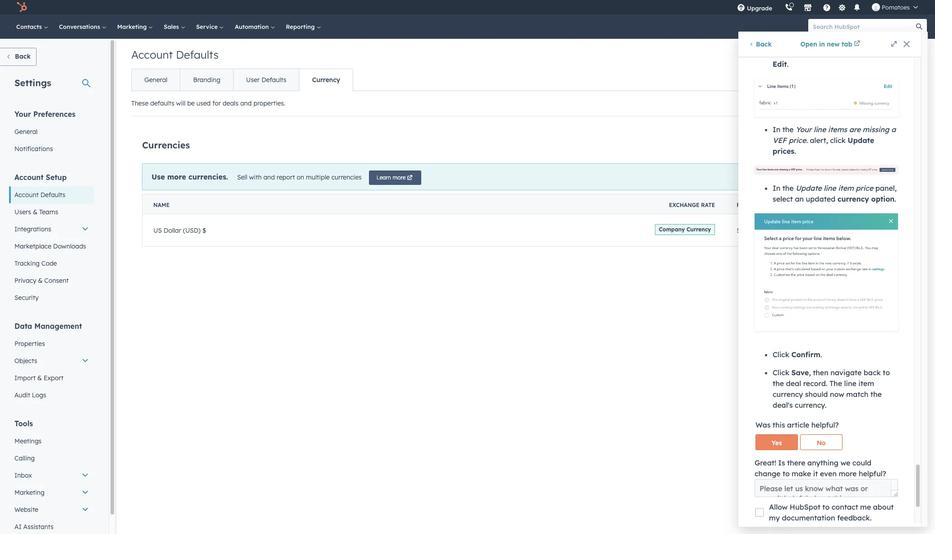 Task type: locate. For each thing, give the bounding box(es) containing it.
marketing left sales
[[117, 23, 149, 30]]

0 vertical spatial general link
[[132, 69, 180, 91]]

marketplace downloads link
[[9, 238, 94, 255]]

inbox button
[[9, 467, 94, 484]]

2 vertical spatial &
[[37, 374, 42, 382]]

defaults inside account setup element
[[40, 191, 65, 199]]

menu item
[[779, 0, 781, 14]]

tyler black image
[[872, 3, 881, 11]]

objects
[[14, 357, 37, 365]]

currencies
[[142, 139, 190, 151]]

0 horizontal spatial currency
[[312, 76, 340, 84]]

ai assistants link
[[9, 519, 94, 534]]

properties.
[[254, 99, 286, 107]]

settings link
[[837, 2, 848, 12]]

account defaults inside account setup element
[[14, 191, 65, 199]]

1 horizontal spatial currency
[[687, 226, 711, 233]]

ai assistants
[[14, 523, 54, 531]]

data management element
[[9, 321, 94, 404]]

2 vertical spatial currency
[[687, 226, 711, 233]]

back link
[[0, 48, 37, 66]]

general link up defaults
[[132, 69, 180, 91]]

1 vertical spatial general link
[[9, 123, 94, 140]]

general up defaults
[[144, 76, 168, 84]]

more for use
[[167, 172, 186, 181]]

search image
[[917, 23, 923, 30]]

0 vertical spatial marketing
[[117, 23, 149, 30]]

more inside "link"
[[393, 174, 406, 181]]

1 horizontal spatial and
[[264, 173, 275, 181]]

marketplace
[[14, 242, 51, 250]]

more right use
[[167, 172, 186, 181]]

account for branding
[[131, 48, 173, 61]]

$
[[202, 226, 206, 234]]

currency for company currency
[[687, 226, 711, 233]]

more
[[167, 172, 186, 181], [393, 174, 406, 181]]

marketing
[[117, 23, 149, 30], [14, 489, 45, 497]]

& inside the data management element
[[37, 374, 42, 382]]

account down marketing link
[[131, 48, 173, 61]]

menu
[[731, 0, 925, 14]]

1 vertical spatial defaults
[[262, 76, 287, 84]]

user
[[246, 76, 260, 84]]

account defaults up users & teams
[[14, 191, 65, 199]]

general for your
[[14, 128, 38, 136]]

& for export
[[37, 374, 42, 382]]

add currency
[[856, 141, 898, 149]]

account defaults
[[131, 48, 219, 61], [14, 191, 65, 199]]

marketing up website on the bottom left of page
[[14, 489, 45, 497]]

2 horizontal spatial defaults
[[262, 76, 287, 84]]

0 vertical spatial general
[[144, 76, 168, 84]]

add
[[856, 141, 868, 149]]

sell with and report on multiple currencies
[[237, 173, 362, 181]]

currency
[[312, 76, 340, 84], [870, 141, 898, 149], [687, 226, 711, 233]]

1 horizontal spatial more
[[393, 174, 406, 181]]

settings
[[14, 77, 51, 88]]

and right with
[[264, 173, 275, 181]]

currency for add currency
[[870, 141, 898, 149]]

2 horizontal spatial currency
[[870, 141, 898, 149]]

0 horizontal spatial and
[[240, 99, 252, 107]]

defaults up branding link
[[176, 48, 219, 61]]

settings image
[[838, 4, 846, 12]]

tracking code link
[[9, 255, 94, 272]]

with
[[249, 173, 262, 181]]

and right deals
[[240, 99, 252, 107]]

defaults right user
[[262, 76, 287, 84]]

conversations
[[59, 23, 102, 30]]

defaults for user defaults link
[[262, 76, 287, 84]]

&
[[33, 208, 37, 216], [38, 277, 43, 285], [37, 374, 42, 382]]

for
[[213, 99, 221, 107]]

format
[[737, 202, 760, 209]]

security
[[14, 294, 39, 302]]

0 horizontal spatial account defaults
[[14, 191, 65, 199]]

tools element
[[9, 419, 94, 534]]

currencies banner
[[142, 134, 921, 154]]

currency inside button
[[870, 141, 898, 149]]

tracking
[[14, 260, 40, 268]]

defaults
[[150, 99, 174, 107]]

1 vertical spatial &
[[38, 277, 43, 285]]

calling icon button
[[782, 1, 797, 13]]

2 vertical spatial account
[[14, 191, 39, 199]]

integrations button
[[9, 221, 94, 238]]

marketplaces button
[[799, 0, 818, 14]]

general down your
[[14, 128, 38, 136]]

account left setup
[[14, 173, 44, 182]]

0 horizontal spatial marketing
[[14, 489, 45, 497]]

more for learn
[[393, 174, 406, 181]]

exchange
[[669, 202, 700, 209]]

& right the users
[[33, 208, 37, 216]]

0 vertical spatial defaults
[[176, 48, 219, 61]]

company currency
[[659, 226, 711, 233]]

branding link
[[180, 69, 233, 91]]

$123,456.78
[[737, 226, 771, 234]]

1 vertical spatial currency
[[870, 141, 898, 149]]

and
[[240, 99, 252, 107], [264, 173, 275, 181]]

& left export
[[37, 374, 42, 382]]

0 vertical spatial currency
[[312, 76, 340, 84]]

ai
[[14, 523, 22, 531]]

1 vertical spatial marketing
[[14, 489, 45, 497]]

consent
[[44, 277, 69, 285]]

0 vertical spatial account defaults
[[131, 48, 219, 61]]

sales
[[164, 23, 181, 30]]

0 horizontal spatial general
[[14, 128, 38, 136]]

2 vertical spatial defaults
[[40, 191, 65, 199]]

navigation containing general
[[131, 69, 353, 91]]

notifications button
[[850, 0, 865, 14]]

dollar
[[164, 226, 181, 234]]

import
[[14, 374, 36, 382]]

0 vertical spatial &
[[33, 208, 37, 216]]

account
[[131, 48, 173, 61], [14, 173, 44, 182], [14, 191, 39, 199]]

0 horizontal spatial more
[[167, 172, 186, 181]]

1 horizontal spatial account defaults
[[131, 48, 219, 61]]

management
[[34, 322, 82, 331]]

audit
[[14, 391, 30, 399]]

account inside account defaults link
[[14, 191, 39, 199]]

calling icon image
[[785, 4, 793, 12]]

general inside your preferences element
[[14, 128, 38, 136]]

service
[[196, 23, 220, 30]]

1 vertical spatial account
[[14, 173, 44, 182]]

user defaults
[[246, 76, 287, 84]]

learn more link
[[369, 171, 422, 185]]

account up the users
[[14, 191, 39, 199]]

contacts
[[16, 23, 44, 30]]

0 horizontal spatial defaults
[[40, 191, 65, 199]]

0 horizontal spatial general link
[[9, 123, 94, 140]]

these
[[131, 99, 149, 107]]

(usd)
[[183, 226, 201, 234]]

general link
[[132, 69, 180, 91], [9, 123, 94, 140]]

more right the learn
[[393, 174, 406, 181]]

account defaults down sales link
[[131, 48, 219, 61]]

0 vertical spatial account
[[131, 48, 173, 61]]

meetings link
[[9, 433, 94, 450]]

general link down preferences on the top left of the page
[[9, 123, 94, 140]]

1 vertical spatial general
[[14, 128, 38, 136]]

be
[[187, 99, 195, 107]]

Search HubSpot search field
[[809, 19, 919, 34]]

currency link
[[299, 69, 353, 91]]

1 horizontal spatial general
[[144, 76, 168, 84]]

& right the privacy
[[38, 277, 43, 285]]

1 horizontal spatial defaults
[[176, 48, 219, 61]]

help image
[[823, 4, 831, 12]]

assistants
[[23, 523, 54, 531]]

pomatoes
[[882, 4, 910, 11]]

exchange rate
[[669, 202, 715, 209]]

defaults up users & teams link
[[40, 191, 65, 199]]

general for account
[[144, 76, 168, 84]]

navigation
[[131, 69, 353, 91]]

conversations link
[[54, 14, 112, 39]]

general
[[144, 76, 168, 84], [14, 128, 38, 136]]

1 vertical spatial account defaults
[[14, 191, 65, 199]]

1 horizontal spatial general link
[[132, 69, 180, 91]]



Task type: vqa. For each thing, say whether or not it's contained in the screenshot.
inbox,
no



Task type: describe. For each thing, give the bounding box(es) containing it.
notifications image
[[853, 4, 862, 12]]

notifications
[[14, 145, 53, 153]]

add currency button
[[842, 136, 921, 154]]

branding
[[193, 76, 220, 84]]

defaults for account defaults link
[[40, 191, 65, 199]]

setup
[[46, 173, 67, 182]]

service link
[[191, 14, 229, 39]]

user defaults link
[[233, 69, 299, 91]]

help button
[[820, 0, 835, 14]]

export
[[44, 374, 63, 382]]

marketing button
[[9, 484, 94, 501]]

currencies
[[332, 173, 362, 181]]

general link for your
[[9, 123, 94, 140]]

notifications link
[[9, 140, 94, 158]]

account setup element
[[9, 172, 94, 306]]

automation link
[[229, 14, 281, 39]]

search button
[[912, 19, 927, 34]]

downloads
[[53, 242, 86, 250]]

1 vertical spatial and
[[264, 173, 275, 181]]

data management
[[14, 322, 82, 331]]

properties link
[[9, 335, 94, 352]]

these defaults will be used for deals and properties.
[[131, 99, 286, 107]]

menu containing pomatoes
[[731, 0, 925, 14]]

company
[[659, 226, 685, 233]]

report
[[277, 173, 295, 181]]

privacy
[[14, 277, 36, 285]]

import & export
[[14, 374, 63, 382]]

deals
[[223, 99, 239, 107]]

tools
[[14, 419, 33, 428]]

calling
[[14, 454, 35, 463]]

logs
[[32, 391, 46, 399]]

marketing inside button
[[14, 489, 45, 497]]

teams
[[39, 208, 58, 216]]

account defaults link
[[9, 186, 94, 204]]

name
[[153, 202, 170, 209]]

will
[[176, 99, 186, 107]]

1 horizontal spatial marketing
[[117, 23, 149, 30]]

rate
[[701, 202, 715, 209]]

security link
[[9, 289, 94, 306]]

audit logs link
[[9, 387, 94, 404]]

marketplace downloads
[[14, 242, 86, 250]]

reporting link
[[281, 14, 327, 39]]

users
[[14, 208, 31, 216]]

upgrade image
[[737, 4, 746, 12]]

your
[[14, 110, 31, 119]]

properties
[[14, 340, 45, 348]]

pomatoes button
[[867, 0, 924, 14]]

code
[[41, 260, 57, 268]]

hubspot link
[[11, 2, 34, 13]]

privacy & consent link
[[9, 272, 94, 289]]

used
[[197, 99, 211, 107]]

us dollar (usd) $
[[153, 226, 206, 234]]

& for consent
[[38, 277, 43, 285]]

meetings
[[14, 437, 42, 445]]

your preferences element
[[9, 109, 94, 158]]

use more currencies.
[[152, 172, 228, 181]]

marketing link
[[112, 14, 158, 39]]

data
[[14, 322, 32, 331]]

website
[[14, 506, 38, 514]]

audit logs
[[14, 391, 46, 399]]

learn
[[377, 174, 391, 181]]

privacy & consent
[[14, 277, 69, 285]]

multiple
[[306, 173, 330, 181]]

contacts link
[[11, 14, 54, 39]]

your preferences
[[14, 110, 76, 119]]

learn more
[[377, 174, 406, 181]]

back
[[15, 52, 31, 60]]

reporting
[[286, 23, 317, 30]]

users & teams link
[[9, 204, 94, 221]]

general link for account
[[132, 69, 180, 91]]

tracking code
[[14, 260, 57, 268]]

sell
[[237, 173, 247, 181]]

integrations
[[14, 225, 51, 233]]

automation
[[235, 23, 271, 30]]

& for teams
[[33, 208, 37, 216]]

us
[[153, 226, 162, 234]]

on
[[297, 173, 304, 181]]

hubspot image
[[16, 2, 27, 13]]

inbox
[[14, 472, 32, 480]]

currencies.
[[189, 172, 228, 181]]

marketplaces image
[[804, 4, 812, 12]]

0 vertical spatial and
[[240, 99, 252, 107]]

calling link
[[9, 450, 94, 467]]

website button
[[9, 501, 94, 519]]

account for users & teams
[[14, 173, 44, 182]]



